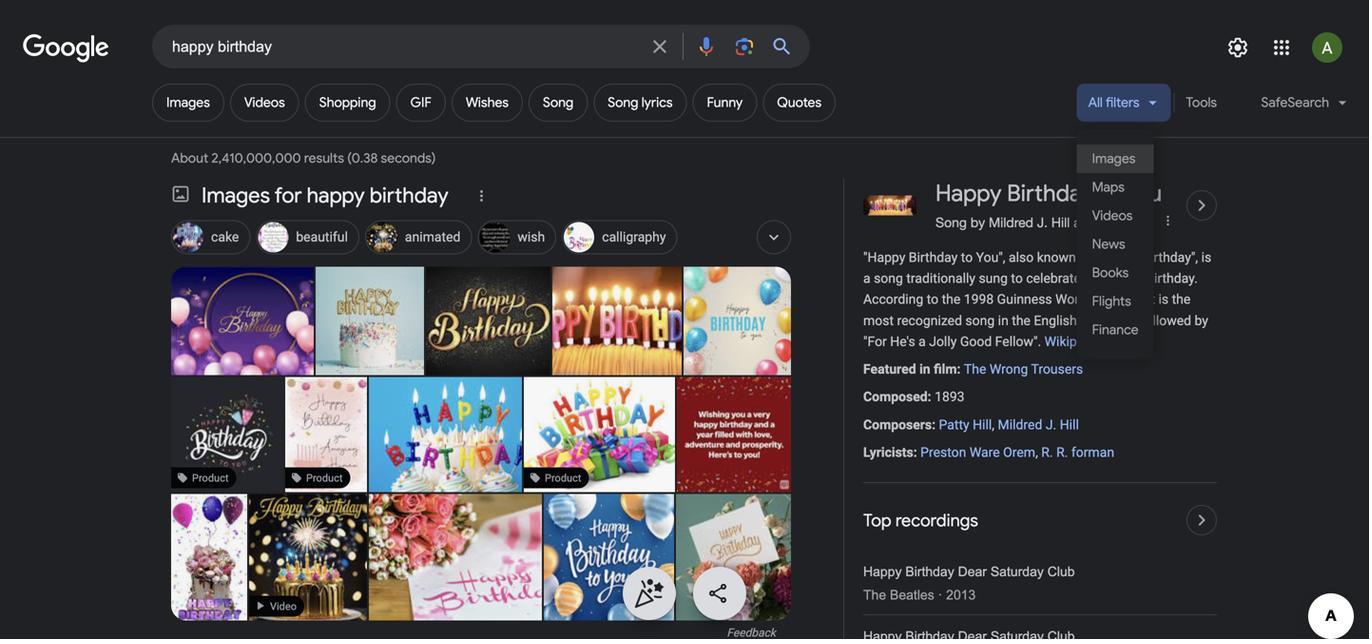 Task type: locate. For each thing, give the bounding box(es) containing it.
1 horizontal spatial videos
[[1093, 207, 1133, 224]]

celebrate
[[1027, 271, 1081, 286]]

birthday
[[1007, 179, 1094, 208], [909, 250, 958, 265], [906, 565, 955, 579]]

1 product from the left
[[192, 472, 229, 484]]

song for add song element
[[543, 94, 574, 111]]

0 horizontal spatial patty
[[939, 417, 970, 433]]

1 horizontal spatial song
[[608, 94, 639, 111]]

happy birthday to you - wikipedia image
[[473, 267, 766, 375]]

a up according at the right
[[864, 271, 871, 286]]

happy birthday you amazing human | birthday cards & quotes 🎂🎁🎉 | send  real postcards online image
[[285, 377, 367, 492]]

1 vertical spatial the
[[864, 588, 887, 603]]

images up about
[[166, 94, 210, 111]]

1998
[[964, 292, 994, 307]]

images for happy birthday link
[[171, 182, 460, 212]]

: left the 1893
[[928, 389, 932, 405]]

mildred up also
[[989, 215, 1034, 230]]

birthday up ·
[[906, 565, 955, 579]]

news
[[1093, 236, 1126, 253]]

to left you
[[1099, 179, 1120, 208]]

images up the maps "link"
[[1093, 150, 1136, 167]]

videos link
[[230, 84, 299, 122], [1077, 202, 1154, 230]]

r. left forman
[[1057, 445, 1069, 460]]

0 vertical spatial is
[[1202, 250, 1212, 265]]

images inside menu
[[1093, 150, 1136, 167]]

0 vertical spatial videos
[[244, 94, 285, 111]]

forman
[[1072, 445, 1115, 460]]

"happy up according at the right
[[864, 250, 906, 265]]

0 horizontal spatial images link
[[152, 84, 224, 122]]

0 vertical spatial happy
[[936, 179, 1002, 208]]

1 horizontal spatial is
[[1202, 250, 1212, 265]]

song down 1998 at the top
[[966, 313, 995, 329]]

2 horizontal spatial a
[[1085, 271, 1092, 286]]

all
[[1089, 94, 1103, 111]]

, up lyricists : preston ware orem , r. r.  forman
[[992, 417, 995, 433]]

the down traditionally
[[942, 292, 961, 307]]

add gif element
[[411, 94, 432, 111]]

by right followed
[[1195, 313, 1209, 329]]

1 horizontal spatial song
[[966, 313, 995, 329]]

0 horizontal spatial the
[[864, 588, 887, 603]]

to down also
[[1012, 271, 1023, 286]]

happy inside the happy birthday dear saturday club the beatles · 2013
[[864, 565, 902, 579]]

: up preston
[[932, 417, 936, 433]]

: for 1893
[[928, 389, 932, 405]]

images link
[[152, 84, 224, 122], [1077, 145, 1154, 173]]

r. r.  forman link
[[1042, 445, 1115, 460]]

recognized
[[897, 313, 963, 329]]

birthday inside "happy birthday to you", also known as "happy birthday", is a song traditionally sung to celebrate a person's birthday. according to the 1998 guinness world records, it is the most recognized song in the english language, followed by "for he's a jolly good fellow".
[[909, 250, 958, 265]]

happy birthday images - free download on freepik image
[[171, 267, 334, 375], [408, 267, 571, 375], [544, 494, 674, 624]]

birthday inside the happy birthday dear saturday club the beatles · 2013
[[906, 565, 955, 579]]

1 horizontal spatial product
[[306, 472, 343, 484]]

song for song lyrics
[[608, 94, 639, 111]]

1 horizontal spatial "happy
[[1097, 250, 1139, 265]]

images for happy birthday heading
[[202, 182, 449, 209]]

0 vertical spatial song
[[874, 271, 904, 286]]

images down 2,410,000,000
[[202, 182, 270, 209]]

r. right orem
[[1042, 445, 1054, 460]]

1 vertical spatial images link
[[1077, 145, 1154, 173]]

calligraphy button
[[562, 217, 678, 259]]

images
[[166, 94, 210, 111], [1093, 150, 1136, 167], [202, 182, 270, 209]]

0 vertical spatial j.
[[1038, 215, 1048, 230]]

gif link
[[396, 84, 446, 122]]

0 horizontal spatial "happy
[[864, 250, 906, 265]]

to
[[1099, 179, 1120, 208], [961, 250, 973, 265], [1012, 271, 1023, 286], [927, 292, 939, 307]]

2 product button from the left
[[285, 377, 367, 492]]

patty down the 1893
[[939, 417, 970, 433]]

maps link
[[1077, 173, 1154, 202]]

0 horizontal spatial product
[[192, 472, 229, 484]]

wishes
[[466, 94, 509, 111]]

all filters button
[[1077, 84, 1171, 129]]

: left preston
[[914, 445, 918, 460]]

lyricists
[[864, 445, 914, 460]]

birthday up song by mildred j. hill and patty hill
[[1007, 179, 1094, 208]]

to left you",
[[961, 250, 973, 265]]

birthday for you",
[[909, 250, 958, 265]]

1 vertical spatial in
[[920, 362, 931, 377]]

"for
[[864, 334, 887, 350]]

1 horizontal spatial r.
[[1057, 445, 1069, 460]]

0 horizontal spatial is
[[1159, 292, 1169, 307]]

Search search field
[[172, 36, 637, 60]]

0 horizontal spatial by
[[971, 215, 986, 230]]

followed
[[1141, 313, 1192, 329]]

0 vertical spatial images
[[166, 94, 210, 111]]

1 horizontal spatial the
[[1012, 313, 1031, 329]]

1 horizontal spatial patty
[[1100, 215, 1131, 230]]

None search field
[[0, 24, 810, 68]]

the left beatles
[[864, 588, 887, 603]]

2 horizontal spatial product
[[545, 472, 582, 484]]

images link up about
[[152, 84, 224, 122]]

videos up 2,410,000,000
[[244, 94, 285, 111]]

1 vertical spatial birthday
[[909, 250, 958, 265]]

featured in film : the wrong trousers
[[864, 362, 1084, 377]]

videos link up news
[[1077, 202, 1154, 230]]

0 horizontal spatial song
[[874, 271, 904, 286]]

a right he's at the right bottom of page
[[919, 334, 926, 350]]

song left lyrics at the left of page
[[608, 94, 639, 111]]

birthday for saturday
[[906, 565, 955, 579]]

"happy up person's
[[1097, 250, 1139, 265]]

product button
[[170, 377, 285, 492], [285, 377, 367, 492], [509, 377, 693, 492]]

wish button
[[478, 217, 557, 259]]

song right wishes link
[[543, 94, 574, 111]]

videos up "news" link
[[1093, 207, 1133, 224]]

song by mildred j. hill and patty hill
[[936, 215, 1153, 230]]

song up according at the right
[[874, 271, 904, 286]]

seconds)
[[381, 150, 436, 167]]

0 vertical spatial videos link
[[230, 84, 299, 122]]

song lyrics link
[[594, 84, 687, 122]]

: for preston
[[914, 445, 918, 460]]

1 vertical spatial song
[[966, 313, 995, 329]]

j. up r. r.  forman link
[[1046, 417, 1057, 433]]

20+ free happy birthday gifs & celebration stickers - pixabay image
[[171, 494, 247, 624]]

in left the film
[[920, 362, 931, 377]]

lyrics
[[642, 94, 673, 111]]

1 horizontal spatial ,
[[1036, 445, 1039, 460]]

2013
[[947, 588, 976, 603]]

saturday
[[991, 565, 1044, 579]]

google image
[[23, 34, 110, 63]]

birthday up traditionally
[[909, 250, 958, 265]]

menu
[[1077, 129, 1154, 360]]

happy birthday dear saturday club the beatles · 2013
[[864, 565, 1075, 603]]

add shopping element
[[319, 94, 376, 111]]

the down birthday.
[[1172, 292, 1191, 307]]

1 horizontal spatial by
[[1195, 313, 1209, 329]]

patty
[[1100, 215, 1131, 230], [939, 417, 970, 433]]

a down 'as'
[[1085, 271, 1092, 286]]

song lyrics
[[608, 94, 673, 111]]

by up you",
[[971, 215, 986, 230]]

song up traditionally
[[936, 215, 967, 230]]

composed
[[864, 389, 928, 405]]

1 horizontal spatial images link
[[1077, 145, 1154, 173]]

0 vertical spatial in
[[998, 313, 1009, 329]]

2 product from the left
[[306, 472, 343, 484]]

the inside the happy birthday dear saturday club the beatles · 2013
[[864, 588, 887, 603]]

funny
[[707, 94, 743, 111]]

j.
[[1038, 215, 1048, 230], [1046, 417, 1057, 433]]

images link for videos
[[152, 84, 224, 122]]

0 vertical spatial images link
[[152, 84, 224, 122]]

happy inside heading
[[936, 179, 1002, 208]]

images for happy birthday
[[202, 182, 449, 209]]

safesearch
[[1262, 94, 1330, 111]]

product for happy birthday! gift card! image
[[545, 472, 582, 484]]

free and customizable birthday templates image
[[684, 267, 792, 375]]

0 vertical spatial birthday
[[1007, 179, 1094, 208]]

history of the happy birthday song | pump it up image
[[369, 377, 542, 492]]

tools
[[1187, 94, 1218, 111]]

0 horizontal spatial song
[[543, 94, 574, 111]]

130 special happy birthday wishes & messages image
[[677, 377, 792, 492]]

100 best birthday instagram captions - cute birthday ... image
[[676, 454, 791, 627]]

1 horizontal spatial happy
[[936, 179, 1002, 208]]

2 horizontal spatial song
[[936, 215, 967, 230]]

wikipedia link
[[1045, 334, 1103, 350]]

1 vertical spatial by
[[1195, 313, 1209, 329]]

beautiful
[[296, 229, 348, 245]]

mildred j. hill link
[[998, 417, 1080, 433]]

the down the good
[[964, 362, 987, 377]]

wishes link
[[452, 84, 523, 122]]

3 product from the left
[[545, 472, 582, 484]]

, down mildred j. hill link
[[1036, 445, 1039, 460]]

the
[[942, 292, 961, 307], [1172, 292, 1191, 307], [1012, 313, 1031, 329]]

for
[[275, 182, 302, 209]]

happy birthday! gift card! image
[[509, 377, 693, 492]]

top recordings
[[864, 510, 979, 532]]

images link up "maps"
[[1077, 145, 1154, 173]]

is right "birthday","
[[1202, 250, 1212, 265]]

0 vertical spatial the
[[964, 362, 987, 377]]

a
[[864, 271, 871, 286], [1085, 271, 1092, 286], [919, 334, 926, 350]]

birthday inside heading
[[1007, 179, 1094, 208]]

1 vertical spatial images
[[1093, 150, 1136, 167]]

in inside "happy birthday to you", also known as "happy birthday", is a song traditionally sung to celebrate a person's birthday. according to the 1998 guinness world records, it is the most recognized song in the english language, followed by "for he's a jolly good fellow".
[[998, 313, 1009, 329]]

in up the fellow".
[[998, 313, 1009, 329]]

most
[[864, 313, 894, 329]]

1 vertical spatial videos link
[[1077, 202, 1154, 230]]

ware
[[970, 445, 1000, 460]]

product
[[192, 472, 229, 484], [306, 472, 343, 484], [545, 472, 582, 484]]

happy
[[307, 182, 365, 209]]

trousers
[[1032, 362, 1084, 377]]

1 horizontal spatial a
[[919, 334, 926, 350]]

patty up news
[[1100, 215, 1131, 230]]

add song element
[[543, 94, 574, 111]]

·
[[938, 588, 943, 603]]

birthday for you
[[1007, 179, 1094, 208]]

hill up ware
[[973, 417, 992, 433]]

1 horizontal spatial the
[[964, 362, 987, 377]]

happy up beatles
[[864, 565, 902, 579]]

records,
[[1094, 292, 1145, 307]]

1 vertical spatial j.
[[1046, 417, 1057, 433]]

,
[[992, 417, 995, 433], [1036, 445, 1039, 460]]

finance
[[1093, 322, 1139, 339]]

song
[[543, 94, 574, 111], [608, 94, 639, 111], [936, 215, 967, 230]]

animated
[[405, 229, 461, 245]]

hill
[[1052, 215, 1070, 230], [1135, 215, 1153, 230], [973, 417, 992, 433], [1060, 417, 1080, 433]]

2 vertical spatial birthday
[[906, 565, 955, 579]]

videos link up 2,410,000,000
[[230, 84, 299, 122]]

1 vertical spatial is
[[1159, 292, 1169, 307]]

0 horizontal spatial r.
[[1042, 445, 1054, 460]]

wrong
[[990, 362, 1029, 377]]

j. down happy birthday to you heading
[[1038, 215, 1048, 230]]

1 r. from the left
[[1042, 445, 1054, 460]]

:
[[957, 362, 961, 377], [928, 389, 932, 405], [932, 417, 936, 433], [914, 445, 918, 460]]

is
[[1202, 250, 1212, 265], [1159, 292, 1169, 307]]

0 horizontal spatial a
[[864, 271, 871, 286]]

0 horizontal spatial happy
[[864, 565, 902, 579]]

0 horizontal spatial in
[[920, 362, 931, 377]]

happy up you",
[[936, 179, 1002, 208]]

1 vertical spatial patty
[[939, 417, 970, 433]]

list
[[864, 551, 1218, 639]]

menu containing images
[[1077, 129, 1154, 360]]

images for videos
[[166, 94, 210, 111]]

calligraphy
[[602, 229, 666, 245]]

0 horizontal spatial ,
[[992, 417, 995, 433]]

1 horizontal spatial in
[[998, 313, 1009, 329]]

is right it
[[1159, 292, 1169, 307]]

2,410,000,000
[[212, 150, 301, 167]]

1 vertical spatial happy
[[864, 565, 902, 579]]

to up recognized
[[927, 292, 939, 307]]

mildred up orem
[[998, 417, 1043, 433]]

the up the fellow".
[[1012, 313, 1031, 329]]



Task type: describe. For each thing, give the bounding box(es) containing it.
1 vertical spatial ,
[[1036, 445, 1039, 460]]

song for song by mildred j. hill and patty hill
[[936, 215, 967, 230]]

sung
[[979, 271, 1008, 286]]

english
[[1034, 313, 1077, 329]]

all filters
[[1089, 94, 1140, 111]]

3 product button from the left
[[509, 377, 693, 492]]

belated happy birthday wishes | petal talk image
[[369, 494, 594, 621]]

you",
[[977, 250, 1006, 265]]

it
[[1148, 292, 1156, 307]]

add wishes element
[[466, 94, 509, 111]]

by inside "happy birthday to you", also known as "happy birthday", is a song traditionally sung to celebrate a person's birthday. according to the 1998 guinness world records, it is the most recognized song in the english language, followed by "for he's a jolly good fellow".
[[1195, 313, 1209, 329]]

beautiful button
[[256, 217, 359, 259]]

animated button
[[365, 217, 472, 259]]

flights
[[1093, 293, 1132, 310]]

hill left the more options image
[[1135, 215, 1153, 230]]

2 r. from the left
[[1057, 445, 1069, 460]]

film
[[934, 362, 957, 377]]

shopping link
[[305, 84, 391, 122]]

also
[[1009, 250, 1034, 265]]

0 vertical spatial ,
[[992, 417, 995, 433]]

video button
[[249, 490, 367, 633]]

he's
[[891, 334, 916, 350]]

0 horizontal spatial the
[[942, 292, 961, 307]]

tools button
[[1178, 84, 1226, 122]]

1 horizontal spatial videos link
[[1077, 202, 1154, 230]]

results
[[304, 150, 344, 167]]

search by image image
[[733, 35, 756, 58]]

traditionally
[[907, 271, 976, 286]]

product for happy birthday to you: december 2019 - christmas birthday gift (001) image at the bottom
[[192, 472, 229, 484]]

cake button
[[171, 217, 250, 259]]

good
[[961, 334, 992, 350]]

guinness
[[998, 292, 1053, 307]]

and
[[1074, 215, 1097, 230]]

birthday
[[370, 182, 449, 209]]

add funny element
[[707, 94, 743, 111]]

top
[[864, 510, 892, 532]]

filters
[[1106, 94, 1140, 111]]

beatles
[[890, 588, 935, 603]]

quotes link
[[763, 84, 836, 122]]

to inside heading
[[1099, 179, 1120, 208]]

known
[[1038, 250, 1077, 265]]

about
[[171, 150, 208, 167]]

: for patty
[[932, 417, 936, 433]]

(0.38
[[347, 150, 378, 167]]

you
[[1125, 179, 1162, 208]]

featured
[[864, 362, 917, 377]]

happy for happy birthday dear saturday club the beatles · 2013
[[864, 565, 902, 579]]

according
[[864, 292, 924, 307]]

as
[[1080, 250, 1094, 265]]

2 vertical spatial images
[[202, 182, 270, 209]]

flights link
[[1077, 287, 1154, 316]]

happy for happy birthday to you
[[936, 179, 1002, 208]]

search by voice image
[[695, 35, 718, 58]]

lyricists : preston ware orem , r. r.  forman
[[864, 445, 1115, 460]]

composers : patty hill , mildred j. hill
[[864, 417, 1080, 433]]

hill left and
[[1052, 215, 1070, 230]]

add quotes element
[[777, 94, 822, 111]]

list containing happy birthday dear saturday club
[[864, 551, 1218, 639]]

composers
[[864, 417, 932, 433]]

cake
[[211, 229, 239, 245]]

images for maps
[[1093, 150, 1136, 167]]

1 vertical spatial mildred
[[998, 417, 1043, 433]]

what to write in a birthday card - unique happy birthday wishes image
[[316, 267, 424, 375]]

0 vertical spatial mildred
[[989, 215, 1034, 230]]

wish
[[518, 229, 545, 245]]

birthday",
[[1143, 250, 1199, 265]]

wikipedia
[[1045, 334, 1103, 350]]

orem
[[1004, 445, 1036, 460]]

jolly
[[930, 334, 957, 350]]

happy birthday to you heading
[[936, 179, 1162, 209]]

world
[[1056, 292, 1090, 307]]

more options image
[[1161, 213, 1176, 228]]

add song lyrics element
[[608, 94, 673, 111]]

shopping
[[319, 94, 376, 111]]

finance link
[[1077, 316, 1154, 344]]

hill up r. r.  forman link
[[1060, 417, 1080, 433]]

song link
[[529, 84, 588, 122]]

language,
[[1081, 313, 1138, 329]]

1 product button from the left
[[170, 377, 285, 492]]

funny link
[[693, 84, 757, 122]]

1893
[[935, 389, 965, 405]]

1 "happy from the left
[[864, 250, 906, 265]]

more options element
[[1159, 211, 1178, 230]]

happy birthday to you
[[936, 179, 1162, 208]]

0 vertical spatial patty
[[1100, 215, 1131, 230]]

quotes
[[777, 94, 822, 111]]

about 2,410,000,000 results (0.38 seconds)
[[171, 150, 439, 167]]

happy birthday to you: december 2019 - christmas birthday gift (001) image
[[170, 377, 285, 492]]

person's
[[1095, 271, 1144, 286]]

0 horizontal spatial videos
[[244, 94, 285, 111]]

composed : 1893
[[864, 389, 965, 405]]

1 vertical spatial videos
[[1093, 207, 1133, 224]]

dear
[[958, 565, 987, 579]]

gif
[[411, 94, 432, 111]]

recordings
[[896, 510, 979, 532]]

product for 'happy birthday you amazing human | birthday cards & quotes 🎂🎁🎉 | send  real postcards online' image
[[306, 472, 343, 484]]

"happy birthday to you", also known as "happy birthday", is a song traditionally sung to celebrate a person's birthday. according to the 1998 guinness world records, it is the most recognized song in the english language, followed by "for he's a jolly good fellow".
[[864, 250, 1212, 350]]

0 vertical spatial by
[[971, 215, 986, 230]]

the wrong trousers link
[[964, 362, 1084, 377]]

birthday.
[[1147, 271, 1198, 286]]

happy birthday to you link
[[936, 179, 1180, 209]]

: up the 1893
[[957, 362, 961, 377]]

https://megaport.hu/media/37581... - happy birthday animations image
[[249, 490, 367, 633]]

2 horizontal spatial the
[[1172, 292, 1191, 307]]

preston
[[921, 445, 967, 460]]

safesearch button
[[1250, 84, 1359, 129]]

0 horizontal spatial videos link
[[230, 84, 299, 122]]

fellow".
[[996, 334, 1042, 350]]

images link for maps
[[1077, 145, 1154, 173]]

2 "happy from the left
[[1097, 250, 1139, 265]]

preston ware orem link
[[921, 445, 1036, 460]]

video
[[270, 600, 297, 612]]

top recordings link
[[864, 505, 1218, 536]]



Task type: vqa. For each thing, say whether or not it's contained in the screenshot.
seconds)
yes



